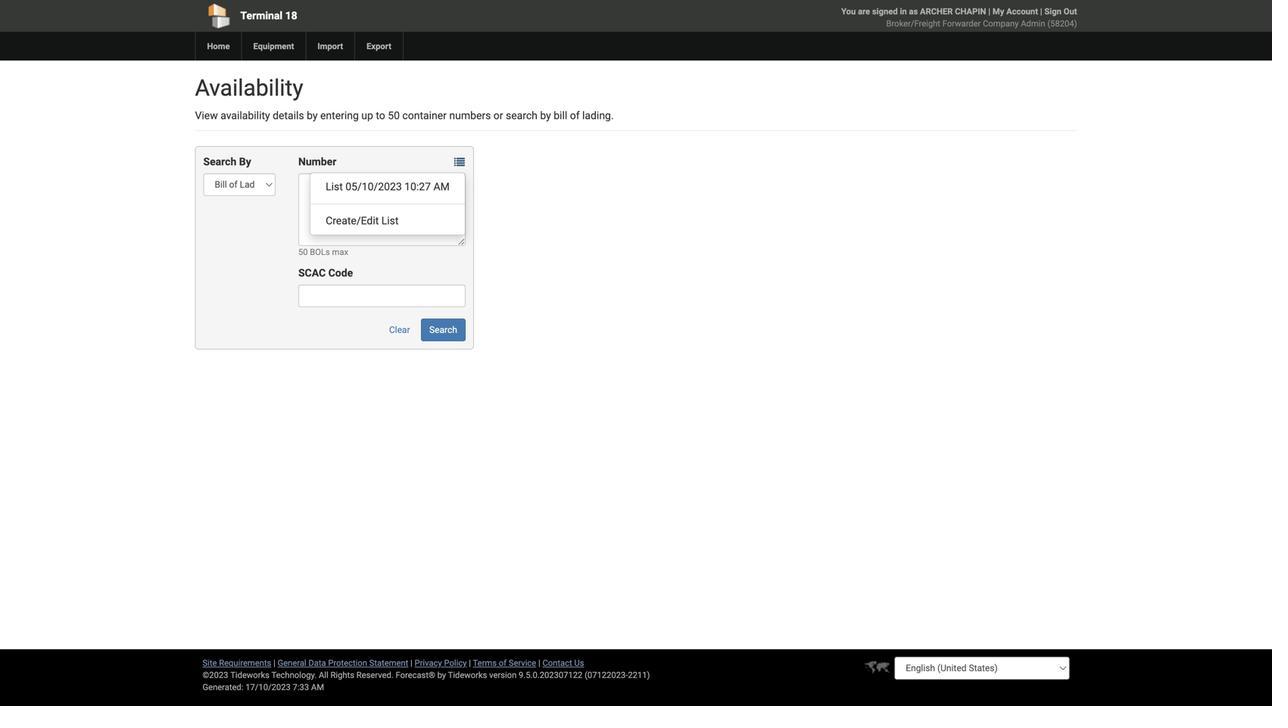 Task type: locate. For each thing, give the bounding box(es) containing it.
18
[[285, 9, 297, 22]]

broker/freight
[[887, 19, 941, 28]]

1 vertical spatial 50
[[298, 247, 308, 257]]

50 right the to
[[388, 109, 400, 122]]

by left bill
[[540, 109, 551, 122]]

1 horizontal spatial search
[[429, 325, 457, 336]]

equipment
[[253, 41, 294, 51]]

general
[[278, 659, 306, 668]]

company
[[983, 19, 1019, 28]]

0 horizontal spatial 50
[[298, 247, 308, 257]]

1 horizontal spatial by
[[437, 671, 446, 681]]

home
[[207, 41, 230, 51]]

1 horizontal spatial am
[[434, 181, 450, 193]]

1 vertical spatial of
[[499, 659, 507, 668]]

terms of service link
[[473, 659, 536, 668]]

account
[[1007, 6, 1038, 16]]

0 horizontal spatial am
[[311, 683, 324, 693]]

50 left bols
[[298, 247, 308, 257]]

my account link
[[993, 6, 1038, 16]]

| left general
[[273, 659, 276, 668]]

by
[[307, 109, 318, 122], [540, 109, 551, 122], [437, 671, 446, 681]]

search
[[506, 109, 538, 122]]

list down list 05/10/2023 10:27 am link
[[382, 215, 399, 227]]

terminal 18 link
[[195, 0, 549, 32]]

50 bols max
[[298, 247, 348, 257]]

1 horizontal spatial list
[[382, 215, 399, 227]]

all
[[319, 671, 328, 681]]

am
[[434, 181, 450, 193], [311, 683, 324, 693]]

data
[[309, 659, 326, 668]]

site
[[203, 659, 217, 668]]

my
[[993, 6, 1005, 16]]

terminal
[[240, 9, 283, 22]]

list
[[326, 181, 343, 193], [382, 215, 399, 227]]

0 vertical spatial of
[[570, 109, 580, 122]]

1 vertical spatial am
[[311, 683, 324, 693]]

1 vertical spatial list
[[382, 215, 399, 227]]

0 horizontal spatial list
[[326, 181, 343, 193]]

search
[[203, 156, 237, 168], [429, 325, 457, 336]]

chapin
[[955, 6, 986, 16]]

Number text field
[[298, 173, 466, 246]]

search inside button
[[429, 325, 457, 336]]

up
[[361, 109, 373, 122]]

by right details
[[307, 109, 318, 122]]

sign
[[1045, 6, 1062, 16]]

list 05/10/2023 10:27 am
[[326, 181, 450, 193]]

clear button
[[381, 319, 418, 342]]

you are signed in as archer chapin | my account | sign out broker/freight forwarder company admin (58204)
[[842, 6, 1077, 28]]

of up version
[[499, 659, 507, 668]]

0 horizontal spatial search
[[203, 156, 237, 168]]

0 vertical spatial am
[[434, 181, 450, 193]]

by down the privacy policy link
[[437, 671, 446, 681]]

am down "all"
[[311, 683, 324, 693]]

0 vertical spatial 50
[[388, 109, 400, 122]]

| up forecast®
[[411, 659, 413, 668]]

0 horizontal spatial of
[[499, 659, 507, 668]]

number
[[298, 156, 337, 168]]

1 horizontal spatial of
[[570, 109, 580, 122]]

menu
[[310, 173, 466, 236]]

9.5.0.202307122
[[519, 671, 583, 681]]

create/edit list link
[[311, 211, 465, 231]]

0 vertical spatial search
[[203, 156, 237, 168]]

2211)
[[628, 671, 650, 681]]

17/10/2023
[[246, 683, 291, 693]]

details
[[273, 109, 304, 122]]

us
[[574, 659, 584, 668]]

50
[[388, 109, 400, 122], [298, 247, 308, 257]]

1 vertical spatial search
[[429, 325, 457, 336]]

search for search by
[[203, 156, 237, 168]]

requirements
[[219, 659, 271, 668]]

2 horizontal spatial by
[[540, 109, 551, 122]]

0 vertical spatial list
[[326, 181, 343, 193]]

am right 10:27
[[434, 181, 450, 193]]

|
[[989, 6, 991, 16], [1040, 6, 1043, 16], [273, 659, 276, 668], [411, 659, 413, 668], [469, 659, 471, 668], [538, 659, 541, 668]]

of
[[570, 109, 580, 122], [499, 659, 507, 668]]

menu containing list 05/10/2023 10:27 am
[[310, 173, 466, 236]]

privacy policy link
[[415, 659, 467, 668]]

of right bill
[[570, 109, 580, 122]]

search left by on the left
[[203, 156, 237, 168]]

availability
[[195, 75, 303, 101]]

list down number
[[326, 181, 343, 193]]

| up 9.5.0.202307122
[[538, 659, 541, 668]]

technology.
[[272, 671, 317, 681]]

10:27
[[405, 181, 431, 193]]

search right clear button
[[429, 325, 457, 336]]

view
[[195, 109, 218, 122]]

terminal 18
[[240, 9, 297, 22]]

policy
[[444, 659, 467, 668]]

0 horizontal spatial by
[[307, 109, 318, 122]]



Task type: describe. For each thing, give the bounding box(es) containing it.
lading.
[[582, 109, 614, 122]]

contact us link
[[543, 659, 584, 668]]

| left sign
[[1040, 6, 1043, 16]]

SCAC Code text field
[[298, 285, 466, 307]]

rights
[[331, 671, 354, 681]]

| up tideworks
[[469, 659, 471, 668]]

out
[[1064, 6, 1077, 16]]

as
[[909, 6, 918, 16]]

contact
[[543, 659, 572, 668]]

site requirements link
[[203, 659, 271, 668]]

sign out link
[[1045, 6, 1077, 16]]

by inside site requirements | general data protection statement | privacy policy | terms of service | contact us ©2023 tideworks technology. all rights reserved. forecast® by tideworks version 9.5.0.202307122 (07122023-2211) generated: 17/10/2023 7:33 am
[[437, 671, 446, 681]]

admin
[[1021, 19, 1046, 28]]

search by
[[203, 156, 251, 168]]

am inside site requirements | general data protection statement | privacy policy | terms of service | contact us ©2023 tideworks technology. all rights reserved. forecast® by tideworks version 9.5.0.202307122 (07122023-2211) generated: 17/10/2023 7:33 am
[[311, 683, 324, 693]]

protection
[[328, 659, 367, 668]]

privacy
[[415, 659, 442, 668]]

statement
[[369, 659, 408, 668]]

site requirements | general data protection statement | privacy policy | terms of service | contact us ©2023 tideworks technology. all rights reserved. forecast® by tideworks version 9.5.0.202307122 (07122023-2211) generated: 17/10/2023 7:33 am
[[203, 659, 650, 693]]

export link
[[355, 32, 403, 61]]

bols
[[310, 247, 330, 257]]

tideworks
[[448, 671, 487, 681]]

version
[[489, 671, 517, 681]]

forecast®
[[396, 671, 435, 681]]

export
[[367, 41, 391, 51]]

home link
[[195, 32, 241, 61]]

create/edit
[[326, 215, 379, 227]]

generated:
[[203, 683, 243, 693]]

forwarder
[[943, 19, 981, 28]]

(07122023-
[[585, 671, 628, 681]]

import link
[[306, 32, 355, 61]]

search for search
[[429, 325, 457, 336]]

service
[[509, 659, 536, 668]]

max
[[332, 247, 348, 257]]

archer
[[920, 6, 953, 16]]

to
[[376, 109, 385, 122]]

code
[[328, 267, 353, 279]]

show list image
[[454, 157, 465, 168]]

numbers
[[449, 109, 491, 122]]

scac code
[[298, 267, 353, 279]]

clear
[[389, 325, 410, 336]]

view availability details by entering up to 50 container numbers or search by bill of lading.
[[195, 109, 614, 122]]

05/10/2023
[[346, 181, 402, 193]]

container
[[402, 109, 447, 122]]

or
[[494, 109, 503, 122]]

entering
[[320, 109, 359, 122]]

general data protection statement link
[[278, 659, 408, 668]]

by
[[239, 156, 251, 168]]

of inside site requirements | general data protection statement | privacy policy | terms of service | contact us ©2023 tideworks technology. all rights reserved. forecast® by tideworks version 9.5.0.202307122 (07122023-2211) generated: 17/10/2023 7:33 am
[[499, 659, 507, 668]]

reserved.
[[357, 671, 394, 681]]

bill
[[554, 109, 567, 122]]

you
[[842, 6, 856, 16]]

import
[[318, 41, 343, 51]]

©2023 tideworks
[[203, 671, 270, 681]]

1 horizontal spatial 50
[[388, 109, 400, 122]]

list 05/10/2023 10:27 am link
[[311, 177, 465, 197]]

search button
[[421, 319, 466, 342]]

scac
[[298, 267, 326, 279]]

availability
[[221, 109, 270, 122]]

(58204)
[[1048, 19, 1077, 28]]

terms
[[473, 659, 497, 668]]

equipment link
[[241, 32, 306, 61]]

in
[[900, 6, 907, 16]]

| left my
[[989, 6, 991, 16]]

signed
[[872, 6, 898, 16]]

7:33
[[293, 683, 309, 693]]

create/edit list
[[326, 215, 399, 227]]

are
[[858, 6, 870, 16]]



Task type: vqa. For each thing, say whether or not it's contained in the screenshot.
the Users
no



